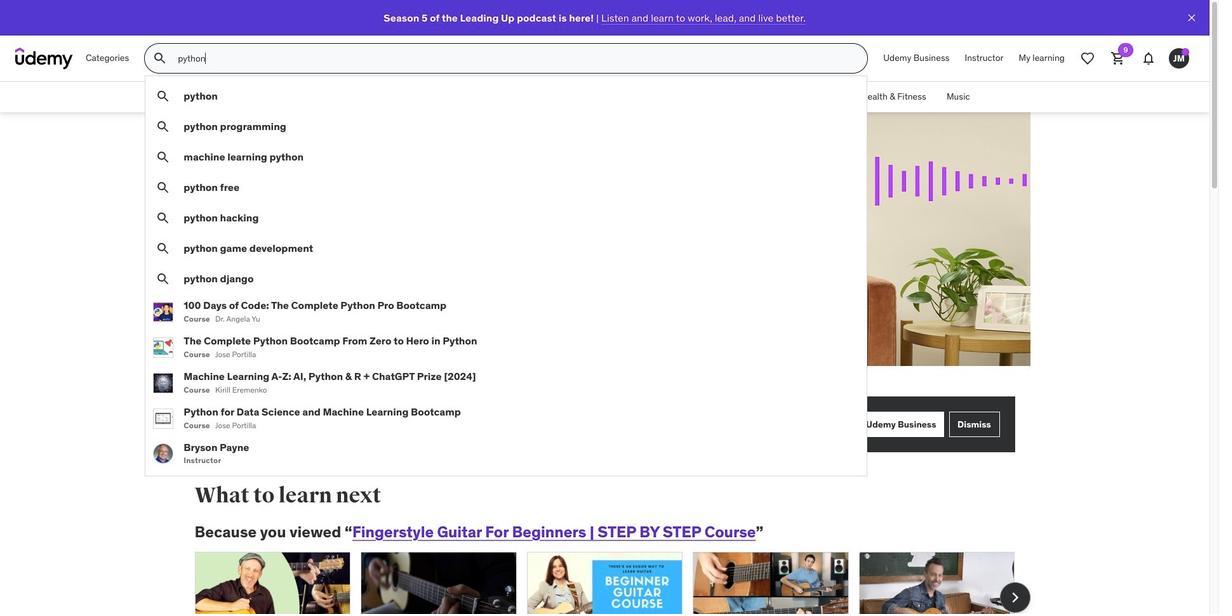 Task type: describe. For each thing, give the bounding box(es) containing it.
2 medium image from the top
[[156, 150, 171, 165]]

shopping cart with 9 items image
[[1111, 51, 1126, 66]]

submit search image
[[153, 51, 168, 66]]

1 medium image from the top
[[156, 120, 171, 135]]

wishlist image
[[1080, 51, 1096, 66]]

1 medium image from the top
[[156, 89, 171, 104]]

3 medium image from the top
[[156, 242, 171, 257]]

carousel element
[[195, 552, 1031, 615]]



Task type: locate. For each thing, give the bounding box(es) containing it.
4 medium image from the top
[[156, 272, 171, 287]]

next image
[[1005, 588, 1026, 608]]

udemy image
[[15, 48, 73, 69]]

3 medium image from the top
[[156, 211, 171, 226]]

medium image
[[156, 120, 171, 135], [156, 181, 171, 196], [156, 211, 171, 226], [156, 272, 171, 287]]

Search for anything text field
[[176, 48, 853, 69]]

you have alerts image
[[1182, 48, 1190, 56]]

notifications image
[[1141, 51, 1157, 66]]

medium image
[[156, 89, 171, 104], [156, 150, 171, 165], [156, 242, 171, 257]]

1 vertical spatial medium image
[[156, 150, 171, 165]]

2 medium image from the top
[[156, 181, 171, 196]]

2 vertical spatial medium image
[[156, 242, 171, 257]]

close image
[[1186, 11, 1199, 24]]

0 vertical spatial medium image
[[156, 89, 171, 104]]



Task type: vqa. For each thing, say whether or not it's contained in the screenshot.
1st medium image from the top of the page
yes



